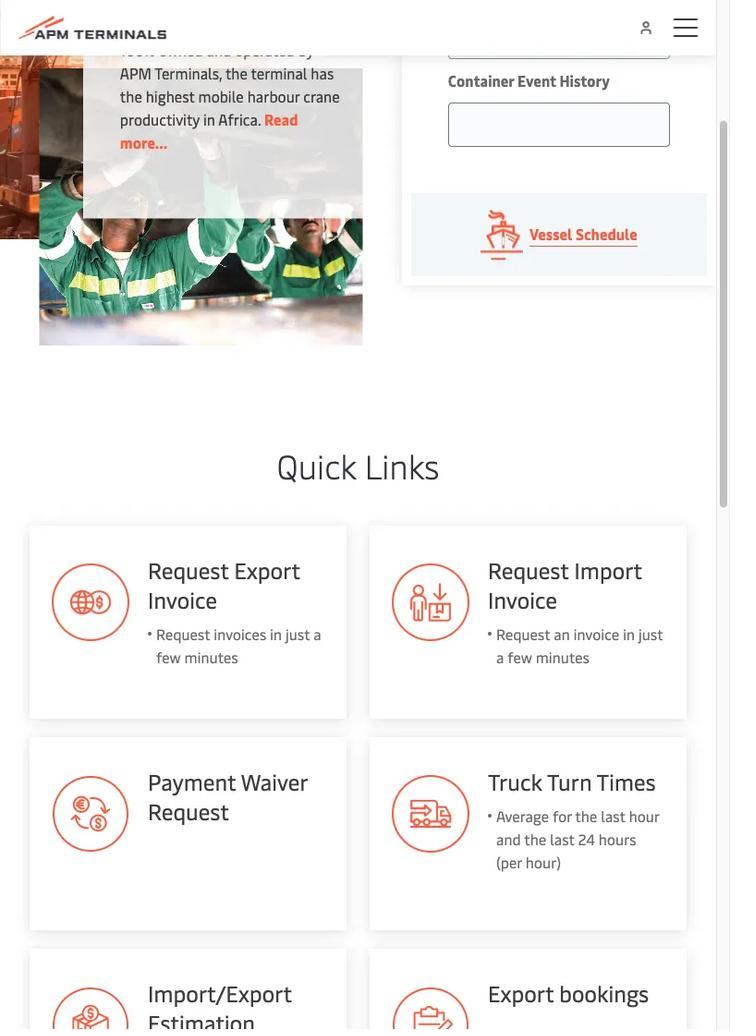 Task type: locate. For each thing, give the bounding box(es) containing it.
invoice
[[574, 625, 620, 645]]

import/export
[[148, 979, 292, 1009]]

hours
[[599, 830, 637, 850]]

0 vertical spatial last
[[601, 807, 626, 827]]

export
[[234, 556, 300, 586], [488, 979, 554, 1009]]

the
[[575, 807, 598, 827], [525, 830, 547, 850]]

invoice up invoices at the left bottom
[[148, 585, 217, 615]]

2 invoice from the left
[[488, 585, 558, 615]]

cotonou 2 image
[[39, 69, 363, 346]]

few
[[156, 648, 181, 668], [508, 648, 532, 668]]

request left invoices at the left bottom
[[156, 625, 210, 645]]

invoices
[[214, 625, 266, 645]]

request inside request invoices in just a few minutes
[[156, 625, 210, 645]]

export inside export bookings link
[[488, 979, 554, 1009]]

few inside request an invoice in just a few minutes
[[508, 648, 532, 668]]

few inside request invoices in just a few minutes
[[156, 648, 181, 668]]

2 just from the left
[[639, 625, 663, 645]]

in
[[270, 625, 282, 645], [623, 625, 635, 645]]

request
[[148, 556, 229, 586], [488, 556, 569, 586], [156, 625, 210, 645], [497, 625, 550, 645], [148, 797, 229, 827]]

minutes inside request an invoice in just a few minutes
[[536, 648, 590, 668]]

1 horizontal spatial in
[[623, 625, 635, 645]]

quick
[[277, 444, 357, 489]]

the up hour)
[[525, 830, 547, 850]]

request invoices in just a few minutes
[[156, 625, 321, 668]]

export left bookings
[[488, 979, 554, 1009]]

invoice inside 'request import invoice'
[[488, 585, 558, 615]]

container event history
[[448, 71, 610, 91]]

invoice for request export invoice
[[148, 585, 217, 615]]

average for the last hour and the last 24 hours (per hour)
[[497, 807, 660, 873]]

just right invoices at the left bottom
[[286, 625, 310, 645]]

request for request invoices in just a few minutes
[[156, 625, 210, 645]]

1 vertical spatial the
[[525, 830, 547, 850]]

request inside request an invoice in just a few minutes
[[497, 625, 550, 645]]

1 just from the left
[[286, 625, 310, 645]]

2 few from the left
[[508, 648, 532, 668]]

average
[[497, 807, 549, 827]]

0 vertical spatial a
[[314, 625, 321, 645]]

invoice
[[148, 585, 217, 615], [488, 585, 558, 615]]

request left waiver
[[148, 797, 229, 827]]

last
[[601, 807, 626, 827], [550, 830, 575, 850]]

0 horizontal spatial in
[[270, 625, 282, 645]]

invoice inside request export invoice
[[148, 585, 217, 615]]

1 horizontal spatial minutes
[[536, 648, 590, 668]]

minutes down an
[[536, 648, 590, 668]]

request inside 'request import invoice'
[[488, 556, 569, 586]]

export up invoices at the left bottom
[[234, 556, 300, 586]]

1 in from the left
[[270, 625, 282, 645]]

0 horizontal spatial just
[[286, 625, 310, 645]]

request export invoice
[[148, 556, 300, 615]]

2 in from the left
[[623, 625, 635, 645]]

payment waiver request link
[[30, 738, 347, 932]]

1 horizontal spatial invoice
[[488, 585, 558, 615]]

estimation
[[148, 1009, 255, 1031]]

just
[[286, 625, 310, 645], [639, 625, 663, 645]]

request import invoice
[[488, 556, 642, 615]]

last down for
[[550, 830, 575, 850]]

few down 'request import invoice'
[[508, 648, 532, 668]]

the up 24
[[575, 807, 598, 827]]

minutes
[[184, 648, 238, 668], [536, 648, 590, 668]]

1 few from the left
[[156, 648, 181, 668]]

history
[[560, 71, 610, 91]]

just right invoice on the right of the page
[[639, 625, 663, 645]]

request up an
[[488, 556, 569, 586]]

few down request export invoice
[[156, 648, 181, 668]]

0 horizontal spatial minutes
[[184, 648, 238, 668]]

0 horizontal spatial few
[[156, 648, 181, 668]]

1 vertical spatial last
[[550, 830, 575, 850]]

request left an
[[497, 625, 550, 645]]

quick links
[[277, 444, 440, 489]]

1 horizontal spatial the
[[575, 807, 598, 827]]

read more...
[[120, 110, 298, 153]]

minutes down invoices at the left bottom
[[184, 648, 238, 668]]

1 horizontal spatial few
[[508, 648, 532, 668]]

1 vertical spatial a
[[497, 648, 504, 668]]

2 minutes from the left
[[536, 648, 590, 668]]

1 minutes from the left
[[184, 648, 238, 668]]

event
[[518, 71, 557, 91]]

vessel schedule link
[[411, 194, 707, 277]]

in right invoice on the right of the page
[[623, 625, 635, 645]]

invoice up an
[[488, 585, 558, 615]]

0 vertical spatial export
[[234, 556, 300, 586]]

1 vertical spatial export
[[488, 979, 554, 1009]]

request inside request export invoice
[[148, 556, 229, 586]]

in inside request invoices in just a few minutes
[[270, 625, 282, 645]]

1 horizontal spatial export
[[488, 979, 554, 1009]]

0 horizontal spatial invoice
[[148, 585, 217, 615]]

0 horizontal spatial a
[[314, 625, 321, 645]]

request inside payment waiver request
[[148, 797, 229, 827]]

a
[[314, 625, 321, 645], [497, 648, 504, 668]]

request up invoices at the left bottom
[[148, 556, 229, 586]]

export bookings
[[488, 979, 649, 1009]]

more...
[[120, 133, 168, 153]]

request for request export invoice
[[148, 556, 229, 586]]

1 invoice from the left
[[148, 585, 217, 615]]

last up hours
[[601, 807, 626, 827]]

1 horizontal spatial a
[[497, 648, 504, 668]]

for
[[553, 807, 572, 827]]

1 horizontal spatial just
[[639, 625, 663, 645]]

0 horizontal spatial export
[[234, 556, 300, 586]]

1 horizontal spatial last
[[601, 807, 626, 827]]

in right invoices at the left bottom
[[270, 625, 282, 645]]

waiver
[[241, 767, 308, 798]]



Task type: vqa. For each thing, say whether or not it's contained in the screenshot.
second When from the bottom of the page
no



Task type: describe. For each thing, give the bounding box(es) containing it.
export bookings link
[[370, 950, 687, 1031]]

vessel schedule
[[530, 225, 638, 245]]

schedule
[[576, 225, 638, 245]]

times
[[597, 767, 656, 798]]

hour
[[629, 807, 660, 827]]

book online services - 105 image
[[52, 565, 129, 642]]

cotonou 1 image
[[0, 0, 268, 240]]

bookings
[[559, 979, 649, 1009]]

payment
[[148, 767, 236, 798]]

key procedures - 48 image
[[392, 776, 470, 854]]

request for request an invoice in just a few minutes
[[497, 625, 550, 645]]

0 horizontal spatial last
[[550, 830, 575, 850]]

read
[[264, 110, 298, 129]]

just inside request an invoice in just a few minutes
[[639, 625, 663, 645]]

(per
[[497, 853, 522, 873]]

import charges - 86 image
[[392, 565, 470, 642]]

export inside request export invoice
[[234, 556, 300, 586]]

and
[[497, 830, 521, 850]]

truck
[[488, 767, 543, 798]]

invoice for request import invoice
[[488, 585, 558, 615]]

truck turn times
[[488, 767, 656, 798]]

in inside request an invoice in just a few minutes
[[623, 625, 635, 645]]

hour)
[[526, 853, 561, 873]]

import
[[575, 556, 642, 586]]

payment waiver request
[[148, 767, 308, 827]]

turn
[[547, 767, 592, 798]]

an
[[554, 625, 570, 645]]

just inside request invoices in just a few minutes
[[286, 625, 310, 645]]

request an invoice in just a few minutes
[[497, 625, 663, 668]]

vessel
[[530, 225, 573, 245]]

a inside request an invoice in just a few minutes
[[497, 648, 504, 668]]

links
[[365, 444, 440, 489]]

import/export estimation
[[148, 979, 292, 1031]]

request for request import invoice
[[488, 556, 569, 586]]

0 horizontal spatial the
[[525, 830, 547, 850]]

import/export estimation link
[[30, 950, 347, 1031]]

read more... link
[[120, 110, 298, 153]]

24
[[578, 830, 595, 850]]

a inside request invoices in just a few minutes
[[314, 625, 321, 645]]

minutes inside request invoices in just a few minutes
[[184, 648, 238, 668]]

container
[[448, 71, 515, 91]]

0 vertical spatial the
[[575, 807, 598, 827]]



